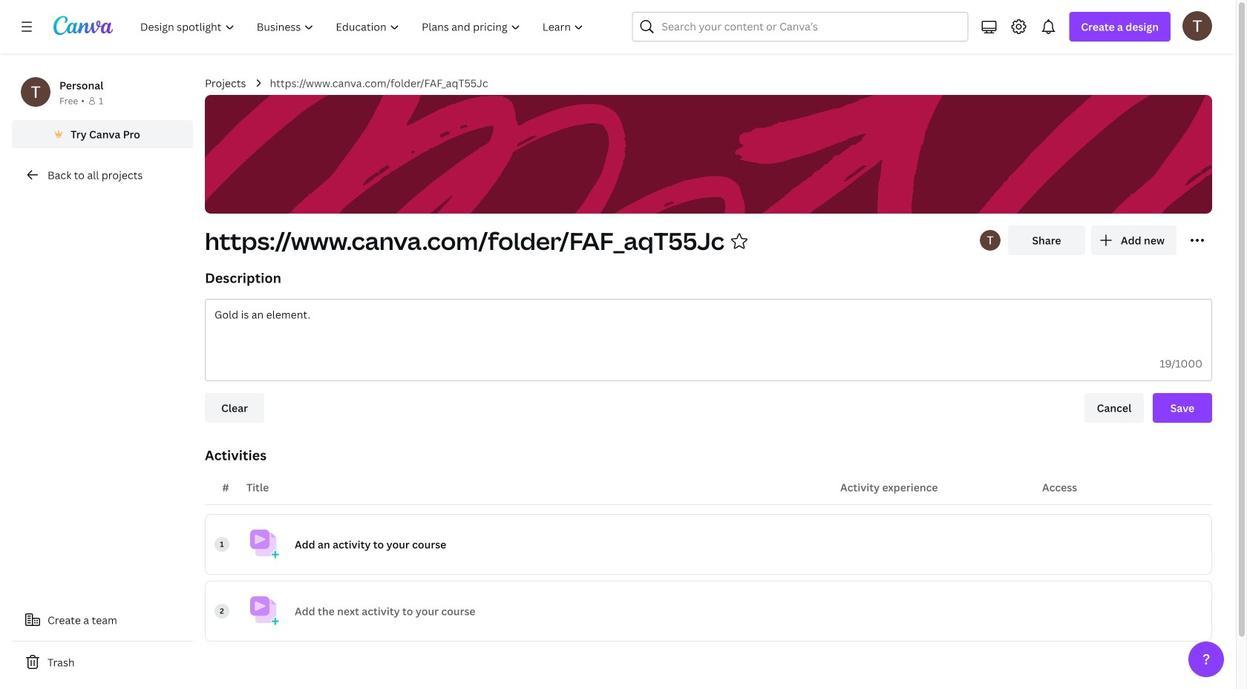 Task type: locate. For each thing, give the bounding box(es) containing it.
2 row from the top
[[205, 581, 1213, 642]]

0 vertical spatial row
[[205, 515, 1213, 575]]

1 row from the top
[[205, 515, 1213, 575]]

None search field
[[632, 12, 969, 42]]

row
[[205, 515, 1213, 575], [205, 581, 1213, 642]]

Add a description to help team members understand what this course is about. text field
[[206, 300, 1212, 347]]

1 vertical spatial row
[[205, 581, 1213, 642]]

Search search field
[[662, 13, 939, 41]]



Task type: vqa. For each thing, say whether or not it's contained in the screenshot.
Page 1 / 1
no



Task type: describe. For each thing, give the bounding box(es) containing it.
19 out of 1,000 characters used element
[[1160, 357, 1203, 371]]

top level navigation element
[[131, 12, 597, 42]]

terry turtle image
[[1183, 11, 1213, 41]]



